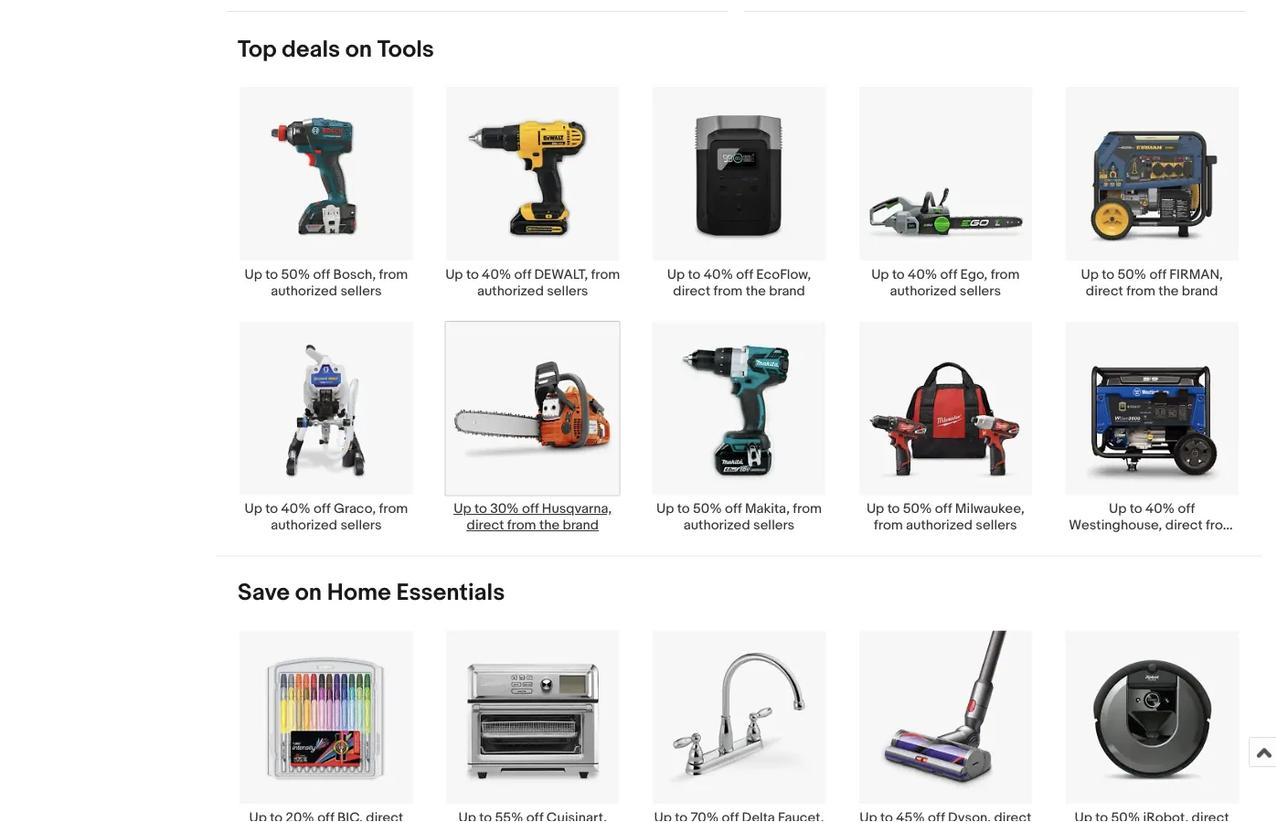 Task type: describe. For each thing, give the bounding box(es) containing it.
from inside up to 40% off ego, from authorized sellers
[[991, 266, 1020, 282]]

brand for westinghouse,
[[1146, 534, 1182, 550]]

essentials
[[396, 579, 505, 607]]

40% for westinghouse,
[[1146, 501, 1175, 517]]

westinghouse,
[[1070, 517, 1163, 534]]

up to 40% off dewalt, from authorized sellers link
[[430, 86, 636, 299]]

up to 50% off firman, direct from the brand
[[1082, 266, 1224, 299]]

from inside the up to 50% off bosch, from authorized sellers
[[379, 266, 408, 282]]

30%
[[490, 501, 519, 517]]

sellers for graco,
[[341, 517, 382, 534]]

off for firman,
[[1150, 266, 1167, 282]]

from inside 'up to 40% off westinghouse, direct from the brand'
[[1207, 517, 1236, 534]]

ego,
[[961, 266, 988, 282]]

up for up to 50% off firman, direct from the brand
[[1082, 266, 1099, 282]]

direct for up to 40% off westinghouse, direct from the brand
[[1166, 517, 1204, 534]]

50% for makita,
[[693, 501, 722, 517]]

milwaukee,
[[956, 501, 1025, 517]]

authorized for graco,
[[271, 517, 338, 534]]

to for up to 40% off westinghouse, direct from the brand
[[1130, 501, 1143, 517]]

up to 30% off husqvarna, direct from the brand link
[[430, 321, 636, 534]]

the for westinghouse,
[[1123, 534, 1143, 550]]

from inside up to 40% off graco, from authorized sellers
[[379, 501, 408, 517]]

up to 50% off makita, from authorized sellers link
[[636, 321, 843, 534]]

up for up to 50% off milwaukee, from authorized sellers
[[867, 501, 885, 517]]

50% for bosch,
[[281, 266, 310, 282]]

from inside 'up to 50% off firman, direct from the brand'
[[1127, 282, 1156, 299]]

off for dewalt,
[[515, 266, 532, 282]]

to for up to 40% off dewalt, from authorized sellers
[[466, 266, 479, 282]]

off for husqvarna,
[[522, 501, 539, 517]]

to for up to 30% off husqvarna, direct from the brand
[[475, 501, 487, 517]]

tools
[[378, 35, 434, 64]]

up to 40% off graco, from authorized sellers link
[[223, 321, 430, 534]]

from inside up to 40% off dewalt, from authorized sellers
[[591, 266, 620, 282]]

sellers for dewalt,
[[547, 282, 589, 299]]

home
[[327, 579, 391, 607]]

brand for husqvarna,
[[563, 517, 599, 534]]

direct for up to 30% off husqvarna, direct from the brand
[[467, 517, 504, 534]]

authorized for milwaukee,
[[907, 517, 973, 534]]

up for up to 40% off ego, from authorized sellers
[[872, 266, 890, 282]]

up to 40% off ecoflow, direct from the brand
[[668, 266, 812, 299]]

off for makita,
[[725, 501, 742, 517]]

to for up to 50% off makita, from authorized sellers
[[678, 501, 690, 517]]

up for up to 40% off westinghouse, direct from the brand
[[1110, 501, 1127, 517]]

the for ecoflow,
[[746, 282, 766, 299]]

up to 50% off bosch, from authorized sellers link
[[223, 86, 430, 299]]

to for up to 50% off milwaukee, from authorized sellers
[[888, 501, 901, 517]]

up to 50% off bosch, from authorized sellers
[[245, 266, 408, 299]]

the for husqvarna,
[[540, 517, 560, 534]]

top
[[238, 35, 277, 64]]

to for up to 50% off bosch, from authorized sellers
[[266, 266, 278, 282]]

authorized for makita,
[[684, 517, 751, 534]]

direct for up to 50% off firman, direct from the brand
[[1087, 282, 1124, 299]]

off for milwaukee,
[[936, 501, 953, 517]]

brand for firman,
[[1183, 282, 1219, 299]]

off for ecoflow,
[[737, 266, 754, 282]]

list for tools
[[216, 86, 1263, 556]]

from inside the up to 40% off ecoflow, direct from the brand
[[714, 282, 743, 299]]

dewalt,
[[535, 266, 588, 282]]

to for up to 40% off ego, from authorized sellers
[[893, 266, 905, 282]]

from inside up to 50% off makita, from authorized sellers
[[793, 501, 822, 517]]



Task type: vqa. For each thing, say whether or not it's contained in the screenshot.
Women's related to coach handbags – Women's Bags & Handbags
no



Task type: locate. For each thing, give the bounding box(es) containing it.
50% inside 'up to 50% off firman, direct from the brand'
[[1118, 266, 1147, 282]]

list containing up to 50% off bosch, from authorized sellers
[[216, 86, 1263, 556]]

up
[[245, 266, 262, 282], [446, 266, 463, 282], [668, 266, 685, 282], [872, 266, 890, 282], [1082, 266, 1099, 282], [245, 501, 262, 517], [454, 501, 472, 517], [657, 501, 675, 517], [867, 501, 885, 517], [1110, 501, 1127, 517]]

50% left "milwaukee,"
[[904, 501, 933, 517]]

to inside up to 50% off milwaukee, from authorized sellers
[[888, 501, 901, 517]]

off left dewalt,
[[515, 266, 532, 282]]

up to 50% off firman, direct from the brand link
[[1049, 86, 1256, 299]]

1 list from the top
[[216, 86, 1263, 556]]

direct inside up to 30% off husqvarna, direct from the brand
[[467, 517, 504, 534]]

authorized inside up to 40% off ego, from authorized sellers
[[891, 282, 957, 299]]

up to 50% off milwaukee, from authorized sellers
[[867, 501, 1025, 534]]

direct
[[673, 282, 711, 299], [1087, 282, 1124, 299], [467, 517, 504, 534], [1166, 517, 1204, 534]]

direct inside the up to 40% off ecoflow, direct from the brand
[[673, 282, 711, 299]]

authorized for ego,
[[891, 282, 957, 299]]

firman,
[[1170, 266, 1224, 282]]

up to 40% off westinghouse, direct from the brand link
[[1049, 321, 1256, 550]]

up to 40% off dewalt, from authorized sellers
[[446, 266, 620, 299]]

to inside the up to 50% off bosch, from authorized sellers
[[266, 266, 278, 282]]

authorized inside up to 40% off dewalt, from authorized sellers
[[477, 282, 544, 299]]

up inside up to 40% off graco, from authorized sellers
[[245, 501, 262, 517]]

sellers inside up to 50% off makita, from authorized sellers
[[754, 517, 795, 534]]

the
[[746, 282, 766, 299], [1159, 282, 1180, 299], [540, 517, 560, 534], [1123, 534, 1143, 550]]

40% inside up to 40% off dewalt, from authorized sellers
[[482, 266, 512, 282]]

off left graco,
[[314, 501, 331, 517]]

the inside 'up to 50% off firman, direct from the brand'
[[1159, 282, 1180, 299]]

authorized
[[271, 282, 338, 299], [477, 282, 544, 299], [891, 282, 957, 299], [271, 517, 338, 534], [684, 517, 751, 534], [907, 517, 973, 534]]

off inside up to 50% off makita, from authorized sellers
[[725, 501, 742, 517]]

40% for ecoflow,
[[704, 266, 734, 282]]

1 horizontal spatial on
[[346, 35, 372, 64]]

off right 30%
[[522, 501, 539, 517]]

up to 40% off westinghouse, direct from the brand
[[1070, 501, 1236, 550]]

direct for up to 40% off ecoflow, direct from the brand
[[673, 282, 711, 299]]

50% left firman, on the top of the page
[[1118, 266, 1147, 282]]

40% inside up to 40% off graco, from authorized sellers
[[281, 501, 311, 517]]

sellers for makita,
[[754, 517, 795, 534]]

off inside the up to 50% off bosch, from authorized sellers
[[313, 266, 330, 282]]

off inside the up to 40% off ecoflow, direct from the brand
[[737, 266, 754, 282]]

save
[[238, 579, 290, 607]]

brand inside 'up to 40% off westinghouse, direct from the brand'
[[1146, 534, 1182, 550]]

off inside 'up to 40% off westinghouse, direct from the brand'
[[1179, 501, 1196, 517]]

save on home essentials
[[238, 579, 505, 607]]

authorized for bosch,
[[271, 282, 338, 299]]

makita,
[[745, 501, 790, 517]]

50% inside the up to 50% off bosch, from authorized sellers
[[281, 266, 310, 282]]

to for up to 40% off graco, from authorized sellers
[[266, 501, 278, 517]]

from inside up to 50% off milwaukee, from authorized sellers
[[875, 517, 904, 534]]

to inside the up to 40% off ecoflow, direct from the brand
[[688, 266, 701, 282]]

sellers for milwaukee,
[[976, 517, 1018, 534]]

list
[[216, 86, 1263, 556], [216, 630, 1263, 822]]

to inside up to 40% off dewalt, from authorized sellers
[[466, 266, 479, 282]]

on
[[346, 35, 372, 64], [295, 579, 322, 607]]

off left ego,
[[941, 266, 958, 282]]

off right westinghouse,
[[1179, 501, 1196, 517]]

the for firman,
[[1159, 282, 1180, 299]]

to for up to 50% off firman, direct from the brand
[[1102, 266, 1115, 282]]

bosch,
[[333, 266, 376, 282]]

husqvarna,
[[542, 501, 612, 517]]

40% inside up to 40% off ego, from authorized sellers
[[908, 266, 938, 282]]

to for up to 40% off ecoflow, direct from the brand
[[688, 266, 701, 282]]

40% inside 'up to 40% off westinghouse, direct from the brand'
[[1146, 501, 1175, 517]]

off inside 'up to 50% off firman, direct from the brand'
[[1150, 266, 1167, 282]]

sellers inside the up to 50% off bosch, from authorized sellers
[[341, 282, 382, 299]]

to inside up to 40% off ego, from authorized sellers
[[893, 266, 905, 282]]

up to 50% off makita, from authorized sellers
[[657, 501, 822, 534]]

1 vertical spatial list
[[216, 630, 1263, 822]]

authorized for dewalt,
[[477, 282, 544, 299]]

to
[[266, 266, 278, 282], [466, 266, 479, 282], [688, 266, 701, 282], [893, 266, 905, 282], [1102, 266, 1115, 282], [266, 501, 278, 517], [475, 501, 487, 517], [678, 501, 690, 517], [888, 501, 901, 517], [1130, 501, 1143, 517]]

off inside up to 30% off husqvarna, direct from the brand
[[522, 501, 539, 517]]

40% for ego,
[[908, 266, 938, 282]]

up to 40% off ego, from authorized sellers
[[872, 266, 1020, 299]]

off for ego,
[[941, 266, 958, 282]]

up to 40% off graco, from authorized sellers
[[245, 501, 408, 534]]

brand for ecoflow,
[[770, 282, 806, 299]]

sellers for ego,
[[960, 282, 1002, 299]]

deals
[[282, 35, 340, 64]]

50% left makita,
[[693, 501, 722, 517]]

up to 40% off ecoflow, direct from the brand link
[[636, 86, 843, 299]]

up for up to 40% off dewalt, from authorized sellers
[[446, 266, 463, 282]]

direct inside 'up to 50% off firman, direct from the brand'
[[1087, 282, 1124, 299]]

off inside up to 40% off dewalt, from authorized sellers
[[515, 266, 532, 282]]

1 vertical spatial on
[[295, 579, 322, 607]]

to inside up to 40% off graco, from authorized sellers
[[266, 501, 278, 517]]

to inside 'up to 40% off westinghouse, direct from the brand'
[[1130, 501, 1143, 517]]

to inside up to 50% off makita, from authorized sellers
[[678, 501, 690, 517]]

off
[[313, 266, 330, 282], [515, 266, 532, 282], [737, 266, 754, 282], [941, 266, 958, 282], [1150, 266, 1167, 282], [314, 501, 331, 517], [522, 501, 539, 517], [725, 501, 742, 517], [936, 501, 953, 517], [1179, 501, 1196, 517]]

2 list from the top
[[216, 630, 1263, 822]]

50% for milwaukee,
[[904, 501, 933, 517]]

50%
[[281, 266, 310, 282], [1118, 266, 1147, 282], [693, 501, 722, 517], [904, 501, 933, 517]]

up inside the up to 50% off bosch, from authorized sellers
[[245, 266, 262, 282]]

up inside 'up to 40% off westinghouse, direct from the brand'
[[1110, 501, 1127, 517]]

off left firman, on the top of the page
[[1150, 266, 1167, 282]]

direct inside 'up to 40% off westinghouse, direct from the brand'
[[1166, 517, 1204, 534]]

up to 40% off ego, from authorized sellers link
[[843, 86, 1049, 299]]

40% for dewalt,
[[482, 266, 512, 282]]

off inside up to 50% off milwaukee, from authorized sellers
[[936, 501, 953, 517]]

sellers inside up to 40% off graco, from authorized sellers
[[341, 517, 382, 534]]

top deals on tools
[[238, 35, 434, 64]]

40%
[[482, 266, 512, 282], [704, 266, 734, 282], [908, 266, 938, 282], [281, 501, 311, 517], [1146, 501, 1175, 517]]

50% left bosch,
[[281, 266, 310, 282]]

0 vertical spatial list
[[216, 86, 1263, 556]]

40% for graco,
[[281, 501, 311, 517]]

off left makita,
[[725, 501, 742, 517]]

brand inside up to 30% off husqvarna, direct from the brand
[[563, 517, 599, 534]]

graco,
[[334, 501, 376, 517]]

off for graco,
[[314, 501, 331, 517]]

the inside the up to 40% off ecoflow, direct from the brand
[[746, 282, 766, 299]]

on left tools
[[346, 35, 372, 64]]

to inside up to 30% off husqvarna, direct from the brand
[[475, 501, 487, 517]]

off inside up to 40% off ego, from authorized sellers
[[941, 266, 958, 282]]

up for up to 30% off husqvarna, direct from the brand
[[454, 501, 472, 517]]

50% inside up to 50% off milwaukee, from authorized sellers
[[904, 501, 933, 517]]

sellers inside up to 40% off ego, from authorized sellers
[[960, 282, 1002, 299]]

up for up to 50% off bosch, from authorized sellers
[[245, 266, 262, 282]]

from inside up to 30% off husqvarna, direct from the brand
[[507, 517, 537, 534]]

up inside the up to 40% off ecoflow, direct from the brand
[[668, 266, 685, 282]]

on right save
[[295, 579, 322, 607]]

off for bosch,
[[313, 266, 330, 282]]

up inside up to 40% off dewalt, from authorized sellers
[[446, 266, 463, 282]]

authorized inside up to 40% off graco, from authorized sellers
[[271, 517, 338, 534]]

up for up to 50% off makita, from authorized sellers
[[657, 501, 675, 517]]

authorized inside up to 50% off makita, from authorized sellers
[[684, 517, 751, 534]]

up inside up to 50% off makita, from authorized sellers
[[657, 501, 675, 517]]

sellers inside up to 40% off dewalt, from authorized sellers
[[547, 282, 589, 299]]

0 horizontal spatial on
[[295, 579, 322, 607]]

up inside 'up to 50% off firman, direct from the brand'
[[1082, 266, 1099, 282]]

brand
[[770, 282, 806, 299], [1183, 282, 1219, 299], [563, 517, 599, 534], [1146, 534, 1182, 550]]

authorized inside the up to 50% off bosch, from authorized sellers
[[271, 282, 338, 299]]

to inside 'up to 50% off firman, direct from the brand'
[[1102, 266, 1115, 282]]

off left bosch,
[[313, 266, 330, 282]]

sellers inside up to 50% off milwaukee, from authorized sellers
[[976, 517, 1018, 534]]

up for up to 40% off ecoflow, direct from the brand
[[668, 266, 685, 282]]

up to 30% off husqvarna, direct from the brand
[[454, 501, 612, 534]]

50% inside up to 50% off makita, from authorized sellers
[[693, 501, 722, 517]]

sellers for bosch,
[[341, 282, 382, 299]]

brand inside 'up to 50% off firman, direct from the brand'
[[1183, 282, 1219, 299]]

list for essentials
[[216, 630, 1263, 822]]

off inside up to 40% off graco, from authorized sellers
[[314, 501, 331, 517]]

off left "milwaukee,"
[[936, 501, 953, 517]]

up for up to 40% off graco, from authorized sellers
[[245, 501, 262, 517]]

the inside up to 30% off husqvarna, direct from the brand
[[540, 517, 560, 534]]

authorized inside up to 50% off milwaukee, from authorized sellers
[[907, 517, 973, 534]]

up to 50% off milwaukee, from authorized sellers link
[[843, 321, 1049, 534]]

sellers
[[341, 282, 382, 299], [547, 282, 589, 299], [960, 282, 1002, 299], [341, 517, 382, 534], [754, 517, 795, 534], [976, 517, 1018, 534]]

off for westinghouse,
[[1179, 501, 1196, 517]]

up inside up to 50% off milwaukee, from authorized sellers
[[867, 501, 885, 517]]

brand inside the up to 40% off ecoflow, direct from the brand
[[770, 282, 806, 299]]

from
[[379, 266, 408, 282], [591, 266, 620, 282], [991, 266, 1020, 282], [714, 282, 743, 299], [1127, 282, 1156, 299], [379, 501, 408, 517], [793, 501, 822, 517], [507, 517, 537, 534], [875, 517, 904, 534], [1207, 517, 1236, 534]]

40% inside the up to 40% off ecoflow, direct from the brand
[[704, 266, 734, 282]]

ecoflow,
[[757, 266, 812, 282]]

50% for firman,
[[1118, 266, 1147, 282]]

up inside up to 30% off husqvarna, direct from the brand
[[454, 501, 472, 517]]

up inside up to 40% off ego, from authorized sellers
[[872, 266, 890, 282]]

the inside 'up to 40% off westinghouse, direct from the brand'
[[1123, 534, 1143, 550]]

off left ecoflow,
[[737, 266, 754, 282]]

0 vertical spatial on
[[346, 35, 372, 64]]



